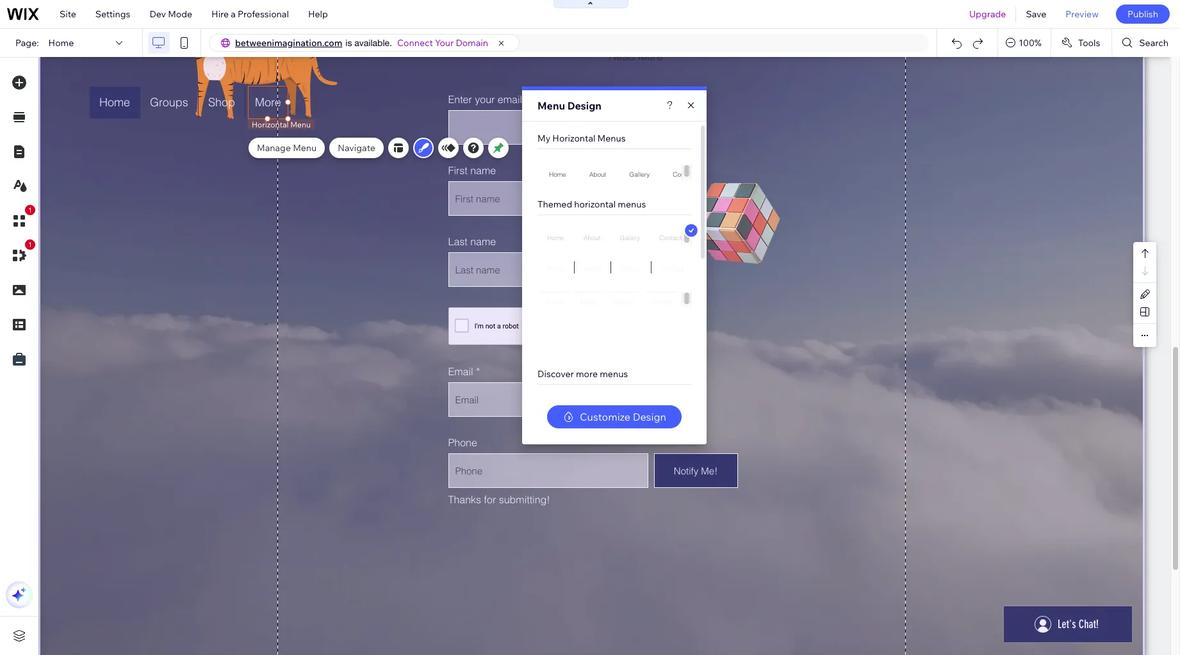 Task type: vqa. For each thing, say whether or not it's contained in the screenshot.
Blog Pages
no



Task type: describe. For each thing, give the bounding box(es) containing it.
horizontal
[[553, 133, 596, 144]]

discover more menus
[[538, 368, 628, 380]]

hire
[[212, 8, 229, 20]]

menu design
[[538, 99, 602, 112]]

is
[[346, 38, 352, 48]]

my
[[538, 133, 551, 144]]

about for first home link
[[589, 170, 606, 179]]

dev mode
[[150, 8, 192, 20]]

about for 1st home link from the bottom of the page
[[580, 298, 597, 306]]

discover
[[538, 368, 574, 380]]

search
[[1140, 37, 1169, 49]]

contact inside site element
[[661, 265, 684, 273]]

horizontal
[[574, 199, 616, 210]]

design for menu design
[[568, 99, 602, 112]]

my horizontal menus
[[538, 133, 626, 144]]

preview button
[[1056, 0, 1109, 28]]

1 vertical spatial menu
[[293, 142, 317, 154]]

design for customize design
[[633, 411, 666, 424]]

dev
[[150, 8, 166, 20]]

1 1 from the top
[[28, 206, 32, 214]]

customize design button
[[547, 406, 682, 429]]

contact link for 1st home link from the bottom of the page
[[642, 292, 681, 312]]

save button
[[1017, 0, 1056, 28]]

settings
[[95, 8, 130, 20]]

menus for themed horizontal menus
[[618, 199, 646, 210]]

your
[[435, 37, 454, 49]]

about for third home link from the bottom of the page
[[584, 234, 601, 242]]

tools
[[1078, 37, 1100, 49]]



Task type: locate. For each thing, give the bounding box(es) containing it.
manage
[[257, 142, 291, 154]]

0 horizontal spatial design
[[568, 99, 602, 112]]

manage menu
[[257, 142, 317, 154]]

contact link for third home link from the top of the page
[[651, 261, 694, 277]]

0 vertical spatial menus
[[618, 199, 646, 210]]

1 button
[[6, 205, 35, 235], [6, 240, 35, 269]]

site
[[60, 8, 76, 20]]

0 vertical spatial 1
[[28, 206, 32, 214]]

domain
[[456, 37, 488, 49]]

1 vertical spatial design
[[633, 411, 666, 424]]

a
[[231, 8, 236, 20]]

preview
[[1066, 8, 1099, 20]]

design right customize
[[633, 411, 666, 424]]

mode
[[168, 8, 192, 20]]

tools button
[[1051, 29, 1112, 57]]

0 horizontal spatial menu
[[293, 142, 317, 154]]

themed horizontal menus
[[538, 199, 646, 210]]

contact link
[[661, 165, 707, 185], [650, 234, 692, 249], [651, 261, 694, 277], [642, 292, 681, 312]]

4 home link from the top
[[538, 292, 571, 312]]

hire a professional
[[212, 8, 289, 20]]

professional
[[238, 8, 289, 20]]

design inside button
[[633, 411, 666, 424]]

contact link for third home link from the bottom of the page
[[650, 234, 692, 249]]

menus for discover more menus
[[600, 368, 628, 380]]

contact link for first home link
[[661, 165, 707, 185]]

3 home link from the top
[[538, 261, 574, 277]]

1 vertical spatial 1
[[28, 241, 32, 249]]

about link
[[578, 165, 618, 185], [574, 234, 610, 249], [574, 261, 611, 277], [571, 292, 605, 312]]

0 vertical spatial 1 button
[[6, 205, 35, 235]]

100% button
[[999, 29, 1051, 57]]

customize design
[[580, 411, 666, 424]]

1 vertical spatial 1 button
[[6, 240, 35, 269]]

customize
[[580, 411, 631, 424]]

menu
[[538, 99, 565, 112], [293, 142, 317, 154]]

search button
[[1113, 29, 1180, 57]]

betweenimagination.com
[[235, 37, 342, 49]]

1 horizontal spatial menu
[[538, 99, 565, 112]]

about
[[589, 170, 606, 179], [584, 234, 601, 242], [584, 265, 601, 273], [580, 298, 597, 306]]

1 1 button from the top
[[6, 205, 35, 235]]

navigate
[[338, 142, 375, 154]]

2 1 button from the top
[[6, 240, 35, 269]]

more
[[576, 368, 598, 380]]

about inside site element
[[584, 265, 601, 273]]

2 home link from the top
[[538, 234, 574, 249]]

0 vertical spatial design
[[568, 99, 602, 112]]

themed
[[538, 199, 572, 210]]

connect
[[397, 37, 433, 49]]

is available. connect your domain
[[346, 37, 488, 49]]

home link
[[538, 165, 578, 185], [538, 234, 574, 249], [538, 261, 574, 277], [538, 292, 571, 312]]

site element
[[538, 261, 694, 277]]

1 horizontal spatial design
[[633, 411, 666, 424]]

menus
[[598, 133, 626, 144]]

save
[[1026, 8, 1047, 20]]

home inside site element
[[547, 265, 564, 273]]

contact
[[673, 170, 695, 179], [660, 234, 682, 242], [661, 265, 684, 273], [651, 298, 673, 306]]

publish
[[1128, 8, 1159, 20]]

menu up my
[[538, 99, 565, 112]]

1 home link from the top
[[538, 165, 578, 185]]

2 1 from the top
[[28, 241, 32, 249]]

gallery inside site element
[[621, 265, 642, 273]]

menu right manage
[[293, 142, 317, 154]]

menus right the more
[[600, 368, 628, 380]]

publish button
[[1116, 4, 1170, 24]]

gallery
[[630, 170, 650, 179], [620, 234, 640, 242], [621, 265, 642, 273], [613, 298, 634, 306]]

1
[[28, 206, 32, 214], [28, 241, 32, 249]]

design
[[568, 99, 602, 112], [633, 411, 666, 424]]

available.
[[355, 38, 392, 48]]

menus right "horizontal"
[[618, 199, 646, 210]]

1 vertical spatial menus
[[600, 368, 628, 380]]

design up my horizontal menus in the top of the page
[[568, 99, 602, 112]]

upgrade
[[970, 8, 1006, 20]]

gallery link
[[618, 165, 661, 185], [610, 234, 650, 249], [611, 261, 651, 277], [605, 292, 642, 312]]

about for third home link from the top of the page
[[584, 265, 601, 273]]

100%
[[1019, 37, 1042, 49]]

help
[[308, 8, 328, 20]]

menus
[[618, 199, 646, 210], [600, 368, 628, 380]]

home
[[48, 37, 74, 49], [549, 170, 566, 179], [547, 234, 564, 242], [547, 265, 564, 273], [546, 298, 563, 306]]

0 vertical spatial menu
[[538, 99, 565, 112]]



